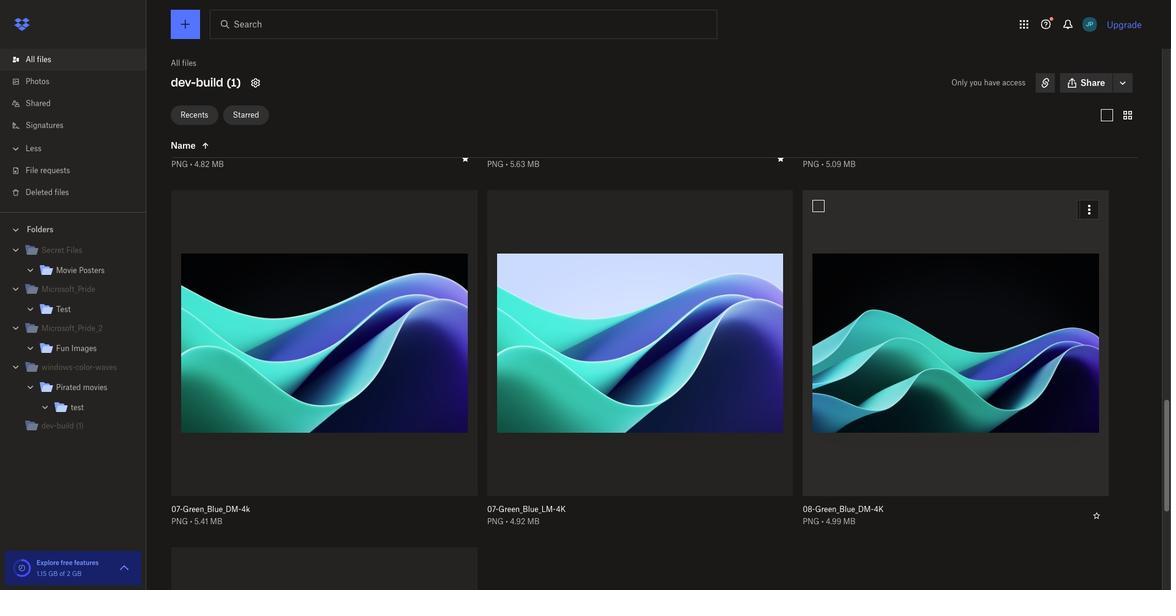 Task type: locate. For each thing, give the bounding box(es) containing it.
06-
[[487, 148, 500, 157], [803, 148, 816, 157]]

all up "dev-" on the top left
[[171, 59, 180, 68]]

green_blue_dm-
[[183, 505, 242, 514], [816, 505, 875, 514]]

all
[[26, 55, 35, 64], [171, 59, 180, 68]]

folders button
[[0, 220, 146, 239]]

mb down the blue_purple_lm- at the right top
[[844, 160, 856, 169]]

files up photos
[[37, 55, 51, 64]]

mb for png • 4.92 mb
[[528, 517, 540, 527]]

1 06- from the left
[[487, 148, 500, 157]]

files
[[37, 55, 51, 64], [182, 59, 197, 68], [55, 188, 69, 197]]

•
[[190, 160, 192, 169], [506, 160, 508, 169], [822, 160, 824, 169], [190, 517, 192, 527], [506, 517, 508, 527], [822, 517, 824, 527]]

mb for png • 5.63 mb
[[528, 160, 540, 169]]

2
[[67, 571, 71, 578]]

deleted files
[[26, 188, 69, 197]]

only you have access
[[952, 78, 1026, 87]]

green_blue_dm- up 4.99
[[816, 505, 875, 514]]

gb right 2 at the bottom of the page
[[72, 571, 82, 578]]

list
[[0, 42, 146, 212]]

all files
[[26, 55, 51, 64], [171, 59, 197, 68]]

fun
[[56, 344, 69, 353]]

07- inside 07-green_blue_dm-4k png • 5.41 mb
[[172, 505, 183, 514]]

1 green_blue_dm- from the left
[[183, 505, 242, 514]]

0 horizontal spatial 4k
[[242, 505, 250, 514]]

06- inside 06-blue_purple_dm-4k png • 5.63 mb
[[487, 148, 500, 157]]

07-green_blue_dm-4k png • 5.41 mb
[[172, 505, 250, 527]]

07-green_blue_dm-4k button
[[172, 505, 451, 515]]

list containing all files
[[0, 42, 146, 212]]

• left 5.41
[[190, 517, 192, 527]]

4k for blue_green_lm-
[[241, 148, 251, 157]]

explore free features 1.15 gb of 2 gb
[[37, 560, 99, 578]]

1 horizontal spatial all files link
[[171, 57, 197, 70]]

05-
[[172, 148, 184, 157]]

deleted files link
[[10, 182, 146, 204]]

mb inside 06-blue_purple_dm-4k png • 5.63 mb
[[528, 160, 540, 169]]

png inside 06-blue_purple_lm-4k png • 5.09 mb
[[803, 160, 820, 169]]

mb inside "05-blue_green_lm-4k png • 4.82 mb"
[[212, 160, 224, 169]]

• left 4.99
[[822, 517, 824, 527]]

4k inside "05-blue_green_lm-4k png • 4.82 mb"
[[241, 148, 251, 157]]

all files up "dev-" on the top left
[[171, 59, 197, 68]]

mb inside 07-green_blue_lm-4k png • 4.92 mb
[[528, 517, 540, 527]]

starred
[[233, 110, 259, 119]]

07-green_blue_lm-4k button
[[487, 505, 767, 515]]

• inside "05-blue_green_lm-4k png • 4.82 mb"
[[190, 160, 192, 169]]

folders
[[27, 225, 53, 234]]

4.92
[[510, 517, 526, 527]]

1 07- from the left
[[172, 505, 183, 514]]

4k inside 07-green_blue_dm-4k png • 5.41 mb
[[242, 505, 250, 514]]

0 horizontal spatial gb
[[48, 571, 58, 578]]

4k for green_blue_lm-
[[556, 505, 566, 514]]

green_blue_dm- inside 07-green_blue_dm-4k png • 5.41 mb
[[183, 505, 242, 514]]

mb right 5.41
[[210, 517, 223, 527]]

1 horizontal spatial gb
[[72, 571, 82, 578]]

1.15
[[37, 571, 47, 578]]

4k inside 06-blue_purple_lm-4k png • 5.09 mb
[[874, 148, 883, 157]]

blue_purple_dm-
[[500, 148, 560, 157]]

4k inside 06-blue_purple_dm-4k png • 5.63 mb
[[560, 148, 569, 157]]

png inside "05-blue_green_lm-4k png • 4.82 mb"
[[172, 160, 188, 169]]

free
[[61, 560, 73, 567]]

quota usage element
[[12, 559, 32, 579]]

05-blue_green_lm-4k button
[[172, 148, 451, 157]]

• inside 06-blue_purple_dm-4k png • 5.63 mb
[[506, 160, 508, 169]]

0 horizontal spatial 06-
[[487, 148, 500, 157]]

all files inside list item
[[26, 55, 51, 64]]

• left the 4.82
[[190, 160, 192, 169]]

2 06- from the left
[[803, 148, 816, 157]]

• inside 08-green_blue_dm-4k png • 4.99 mb
[[822, 517, 824, 527]]

png inside 07-green_blue_dm-4k png • 5.41 mb
[[172, 517, 188, 527]]

all files up photos
[[26, 55, 51, 64]]

files up "dev-" on the top left
[[182, 59, 197, 68]]

0 vertical spatial 4k
[[874, 148, 883, 157]]

all files list item
[[0, 49, 146, 71]]

1 horizontal spatial 06-
[[803, 148, 816, 157]]

0 horizontal spatial all files link
[[10, 49, 146, 71]]

green_blue_dm- up 5.41
[[183, 505, 242, 514]]

0 horizontal spatial files
[[37, 55, 51, 64]]

4k
[[241, 148, 251, 157], [560, 148, 569, 157], [556, 505, 566, 514], [875, 505, 884, 514]]

mb right 4.99
[[844, 517, 856, 527]]

mb inside 06-blue_purple_lm-4k png • 5.09 mb
[[844, 160, 856, 169]]

png left 5.09
[[803, 160, 820, 169]]

4k
[[874, 148, 883, 157], [242, 505, 250, 514]]

0 horizontal spatial all files
[[26, 55, 51, 64]]

• left 5.09
[[822, 160, 824, 169]]

• for 4.92
[[506, 517, 508, 527]]

mb inside 08-green_blue_dm-4k png • 4.99 mb
[[844, 517, 856, 527]]

requests
[[40, 166, 70, 175]]

gb
[[48, 571, 58, 578], [72, 571, 82, 578]]

1 horizontal spatial files
[[55, 188, 69, 197]]

gb left of
[[48, 571, 58, 578]]

06- inside 06-blue_purple_lm-4k png • 5.09 mb
[[803, 148, 816, 157]]

pirated movies link
[[39, 380, 137, 397]]

mb inside 07-green_blue_dm-4k png • 5.41 mb
[[210, 517, 223, 527]]

2 green_blue_dm- from the left
[[816, 505, 875, 514]]

png inside 07-green_blue_lm-4k png • 4.92 mb
[[487, 517, 504, 527]]

file, 07-green_blue_lm-4k.png row
[[483, 190, 794, 536]]

0 horizontal spatial green_blue_dm-
[[183, 505, 242, 514]]

mb down green_blue_lm-
[[528, 517, 540, 527]]

0 horizontal spatial all
[[26, 55, 35, 64]]

05-blue_green_lm-4k png • 4.82 mb
[[172, 148, 251, 169]]

png left 5.41
[[172, 517, 188, 527]]

2 07- from the left
[[487, 505, 499, 514]]

share
[[1081, 78, 1106, 88]]

• inside 07-green_blue_dm-4k png • 5.41 mb
[[190, 517, 192, 527]]

all up photos
[[26, 55, 35, 64]]

06-blue_purple_dm-4k png • 5.63 mb
[[487, 148, 569, 169]]

test
[[56, 305, 71, 314]]

1 horizontal spatial 4k
[[874, 148, 883, 157]]

08-
[[803, 505, 816, 514]]

png inside 08-green_blue_dm-4k png • 4.99 mb
[[803, 517, 820, 527]]

0 horizontal spatial 07-
[[172, 505, 183, 514]]

1 horizontal spatial all files
[[171, 59, 197, 68]]

png left 5.63
[[487, 160, 504, 169]]

4k for blue_purple_dm-
[[560, 148, 569, 157]]

dev-build (1)
[[171, 76, 241, 90]]

green_blue_lm-
[[499, 505, 556, 514]]

edit
[[1087, 205, 1103, 215]]

1 vertical spatial 4k
[[242, 505, 250, 514]]

green_blue_dm- inside 08-green_blue_dm-4k png • 4.99 mb
[[816, 505, 875, 514]]

mb down blue_purple_dm- on the left top of the page
[[528, 160, 540, 169]]

all files link
[[10, 49, 146, 71], [171, 57, 197, 70]]

mb
[[212, 160, 224, 169], [528, 160, 540, 169], [844, 160, 856, 169], [210, 517, 223, 527], [528, 517, 540, 527], [844, 517, 856, 527]]

2 horizontal spatial files
[[182, 59, 197, 68]]

all files link up "dev-" on the top left
[[171, 57, 197, 70]]

starred button
[[223, 105, 269, 125]]

• left 5.63
[[506, 160, 508, 169]]

upgrade link
[[1108, 19, 1143, 30]]

signatures link
[[10, 115, 146, 137]]

test link
[[54, 400, 137, 417]]

files inside the deleted files link
[[55, 188, 69, 197]]

png
[[172, 160, 188, 169], [487, 160, 504, 169], [803, 160, 820, 169], [172, 517, 188, 527], [487, 517, 504, 527], [803, 517, 820, 527]]

file, 08-green_blue_lm-4k.png row
[[172, 548, 478, 591]]

mb down blue_green_lm-
[[212, 160, 224, 169]]

pirated
[[56, 383, 81, 392]]

name
[[171, 140, 196, 150]]

group
[[0, 239, 146, 446]]

06- for blue_purple_lm-
[[803, 148, 816, 157]]

• inside 06-blue_purple_lm-4k png • 5.09 mb
[[822, 160, 824, 169]]

07-
[[172, 505, 183, 514], [487, 505, 499, 514]]

png for 05-blue_green_lm-4k png • 4.82 mb
[[172, 160, 188, 169]]

recents button
[[171, 105, 218, 125]]

only
[[952, 78, 968, 87]]

4k inside 08-green_blue_dm-4k png • 4.99 mb
[[875, 505, 884, 514]]

1 horizontal spatial green_blue_dm-
[[816, 505, 875, 514]]

4k inside 07-green_blue_lm-4k png • 4.92 mb
[[556, 505, 566, 514]]

edit button
[[1079, 200, 1111, 220]]

(1)
[[227, 76, 241, 90]]

png for 07-green_blue_lm-4k png • 4.92 mb
[[487, 517, 504, 527]]

1 horizontal spatial 07-
[[487, 505, 499, 514]]

• left 4.92
[[506, 517, 508, 527]]

file, 07-green_blue_dm-4k.png row
[[167, 190, 478, 536]]

images
[[71, 344, 97, 353]]

07- inside 07-green_blue_lm-4k png • 4.92 mb
[[487, 505, 499, 514]]

png down 08-
[[803, 517, 820, 527]]

deleted
[[26, 188, 53, 197]]

png inside 06-blue_purple_dm-4k png • 5.63 mb
[[487, 160, 504, 169]]

png down 05-
[[172, 160, 188, 169]]

png for 08-green_blue_dm-4k png • 4.99 mb
[[803, 517, 820, 527]]

png left 4.92
[[487, 517, 504, 527]]

files right deleted
[[55, 188, 69, 197]]

06-blue_purple_dm-4k button
[[487, 148, 767, 157]]

07-green_blue_lm-4k png • 4.92 mb
[[487, 505, 566, 527]]

all files link up shared link
[[10, 49, 146, 71]]

5.63
[[510, 160, 526, 169]]

of
[[59, 571, 65, 578]]

• inside 07-green_blue_lm-4k png • 4.92 mb
[[506, 517, 508, 527]]

Search in folder "Dropbox" text field
[[234, 18, 692, 31]]

file requests link
[[10, 160, 146, 182]]



Task type: describe. For each thing, give the bounding box(es) containing it.
movie posters link
[[39, 263, 137, 280]]

• for 5.09
[[822, 160, 824, 169]]

1 horizontal spatial all
[[171, 59, 180, 68]]

06-blue_purple_lm-4k png • 5.09 mb
[[803, 148, 883, 169]]

build
[[196, 76, 223, 90]]

png for 06-blue_purple_lm-4k png • 5.09 mb
[[803, 160, 820, 169]]

movie posters
[[56, 266, 105, 275]]

shared link
[[10, 93, 146, 115]]

green_blue_dm- for 5.41
[[183, 505, 242, 514]]

group containing movie posters
[[0, 239, 146, 446]]

explore
[[37, 560, 59, 567]]

files inside all files list item
[[37, 55, 51, 64]]

recents
[[181, 110, 209, 119]]

signatures
[[26, 121, 64, 130]]

test
[[71, 403, 84, 413]]

mb for png • 5.09 mb
[[844, 160, 856, 169]]

green_blue_dm- for 4.99
[[816, 505, 875, 514]]

• for 4.82
[[190, 160, 192, 169]]

file
[[26, 166, 38, 175]]

upgrade
[[1108, 19, 1143, 30]]

mb for png • 4.82 mb
[[212, 160, 224, 169]]

• for 5.63
[[506, 160, 508, 169]]

blue_green_lm-
[[184, 148, 241, 157]]

test link
[[39, 302, 137, 319]]

fun images
[[56, 344, 97, 353]]

all inside all files list item
[[26, 55, 35, 64]]

share button
[[1061, 73, 1113, 93]]

you
[[970, 78, 983, 87]]

mb for png • 5.41 mb
[[210, 517, 223, 527]]

dev-
[[171, 76, 196, 90]]

mb for png • 4.99 mb
[[844, 517, 856, 527]]

• for 4.99
[[822, 517, 824, 527]]

less
[[26, 144, 42, 153]]

pirated movies
[[56, 383, 108, 392]]

dropbox image
[[10, 12, 34, 37]]

photos
[[26, 77, 49, 86]]

photos link
[[10, 71, 146, 93]]

1 gb from the left
[[48, 571, 58, 578]]

4k for green_blue_dm-
[[875, 505, 884, 514]]

shared
[[26, 99, 51, 108]]

less image
[[10, 143, 22, 155]]

jp button
[[1081, 15, 1100, 34]]

file, 08-green_blue_dm-4k.png row
[[799, 190, 1155, 536]]

access
[[1003, 78, 1026, 87]]

folder settings image
[[248, 76, 263, 90]]

08-green_blue_dm-4k button
[[803, 505, 1083, 515]]

file requests
[[26, 166, 70, 175]]

06- for blue_purple_dm-
[[487, 148, 500, 157]]

5.41
[[194, 517, 208, 527]]

blue_purple_lm-
[[816, 148, 874, 157]]

png for 07-green_blue_dm-4k png • 5.41 mb
[[172, 517, 188, 527]]

08-green_blue_dm-4k png • 4.99 mb
[[803, 505, 884, 527]]

features
[[74, 560, 99, 567]]

07- for green_blue_dm-
[[172, 505, 183, 514]]

07- for green_blue_lm-
[[487, 505, 499, 514]]

movie
[[56, 266, 77, 275]]

name button
[[171, 138, 273, 153]]

4.82
[[194, 160, 210, 169]]

fun images link
[[39, 341, 137, 358]]

posters
[[79, 266, 105, 275]]

06-blue_purple_lm-4k button
[[803, 148, 1083, 157]]

• for 5.41
[[190, 517, 192, 527]]

png for 06-blue_purple_dm-4k png • 5.63 mb
[[487, 160, 504, 169]]

4.99
[[826, 517, 842, 527]]

4k for blue_purple_lm-
[[874, 148, 883, 157]]

have
[[985, 78, 1001, 87]]

4k for green_blue_dm-
[[242, 505, 250, 514]]

2 gb from the left
[[72, 571, 82, 578]]

jp
[[1087, 20, 1094, 28]]

5.09
[[826, 160, 842, 169]]

movies
[[83, 383, 108, 392]]



Task type: vqa. For each thing, say whether or not it's contained in the screenshot.
Dropbox to the bottom
no



